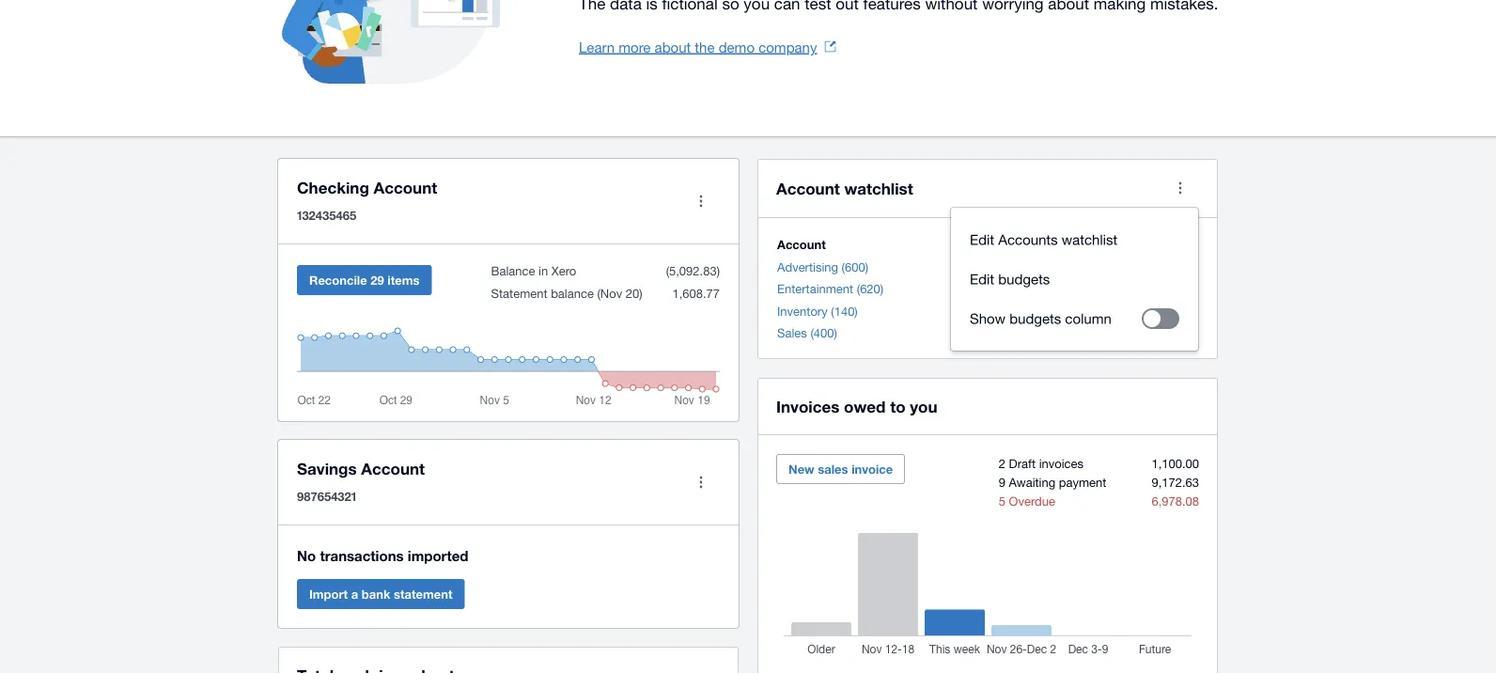 Task type: locate. For each thing, give the bounding box(es) containing it.
20)
[[626, 286, 643, 300]]

9 awaiting payment link
[[999, 475, 1107, 489]]

(5,092.83)
[[666, 263, 720, 278]]

invoices owed to you
[[777, 397, 938, 416]]

reconcile 29 items
[[309, 273, 420, 287]]

0.00 up "7,654.10" "link"
[[1097, 304, 1121, 318]]

1 horizontal spatial 0.00
[[1175, 304, 1199, 318]]

ytd
[[1174, 237, 1199, 252]]

manage menu toggle image
[[683, 463, 720, 501]]

0.00
[[1097, 304, 1121, 318], [1175, 304, 1199, 318]]

advertising (600)
[[777, 259, 869, 274]]

0 vertical spatial budgets
[[999, 271, 1050, 287]]

import
[[309, 587, 348, 601]]

1 vertical spatial watchlist
[[1062, 231, 1118, 248]]

more
[[619, 39, 651, 55]]

sales
[[777, 326, 807, 340]]

0 horizontal spatial 0.00 link
[[1097, 304, 1121, 318]]

you
[[910, 397, 938, 416]]

invoices owed to you link
[[777, 393, 938, 419]]

learn
[[579, 39, 615, 55]]

1 vertical spatial budgets
[[1010, 310, 1062, 327]]

9 awaiting payment
[[999, 475, 1107, 489]]

0.00 link up "7,654.10" "link"
[[1097, 304, 1121, 318]]

no
[[297, 547, 316, 564]]

budgets down edit budgets
[[1010, 310, 1062, 327]]

statement
[[491, 286, 548, 300]]

new sales invoice
[[789, 462, 893, 476]]

2 draft invoices
[[999, 456, 1084, 471]]

0.00 link down "53.60"
[[1175, 304, 1199, 318]]

1 0.00 from the left
[[1097, 304, 1121, 318]]

imported
[[408, 547, 469, 564]]

(600)
[[842, 259, 869, 274]]

budgets inside menu item
[[1010, 310, 1062, 327]]

group containing edit accounts watchlist
[[951, 208, 1199, 351]]

1 horizontal spatial watchlist
[[1062, 231, 1118, 248]]

checking
[[297, 178, 369, 196]]

opens in a new tab image
[[825, 41, 836, 52]]

0 vertical spatial edit
[[970, 231, 995, 248]]

this month
[[1056, 237, 1121, 252]]

learn more about the demo company
[[579, 39, 817, 55]]

1,608.77
[[669, 286, 720, 300]]

0.00 for first 0.00 link from right
[[1175, 304, 1199, 318]]

account inside account watchlist link
[[777, 179, 840, 197]]

watchlist overflow menu toggle image
[[1162, 169, 1200, 207]]

5 overdue
[[999, 494, 1056, 508]]

account
[[374, 178, 437, 196], [777, 179, 840, 197], [777, 237, 826, 252], [361, 459, 425, 478]]

5 overdue link
[[999, 494, 1056, 508]]

the
[[695, 39, 715, 55]]

(140)
[[831, 304, 858, 318]]

invoices
[[777, 397, 840, 416]]

in
[[539, 263, 548, 278]]

edit left accounts
[[970, 231, 995, 248]]

watchlist inside menu bar
[[1062, 231, 1118, 248]]

0 horizontal spatial watchlist
[[845, 179, 914, 197]]

bank
[[362, 587, 391, 601]]

a
[[351, 587, 358, 601]]

edit up show
[[970, 271, 995, 287]]

edit for edit budgets
[[970, 271, 995, 287]]

budgets down accounts
[[999, 271, 1050, 287]]

2 0.00 link from the left
[[1175, 304, 1199, 318]]

account watchlist
[[777, 179, 914, 197]]

10,453.75
[[1144, 259, 1199, 274]]

balance in xero
[[491, 263, 577, 278]]

edit accounts watchlist link
[[970, 231, 1118, 248]]

0 horizontal spatial 0.00
[[1097, 304, 1121, 318]]

0 vertical spatial watchlist
[[845, 179, 914, 197]]

53.60 link
[[1168, 282, 1199, 296]]

draft
[[1009, 456, 1036, 471]]

show budgets column menu item
[[970, 300, 1180, 337]]

new
[[789, 462, 815, 476]]

0.00 down "53.60"
[[1175, 304, 1199, 318]]

new sales invoice button
[[777, 454, 906, 484]]

group
[[951, 208, 1199, 351]]

statement balance (nov 20)
[[491, 286, 643, 300]]

account watchlist link
[[777, 175, 914, 201]]

1 vertical spatial edit
[[970, 271, 995, 287]]

2 0.00 from the left
[[1175, 304, 1199, 318]]

savings
[[297, 459, 357, 478]]

1 horizontal spatial 0.00 link
[[1175, 304, 1199, 318]]

987654321
[[297, 489, 357, 503]]

person setting up the dashboard image
[[203, 0, 579, 106]]

sales
[[818, 462, 848, 476]]

2 edit from the top
[[970, 271, 995, 287]]

1 edit from the top
[[970, 231, 995, 248]]

2
[[999, 456, 1006, 471]]

edit
[[970, 231, 995, 248], [970, 271, 995, 287]]

entertainment (620) link
[[777, 282, 884, 296]]

owed
[[844, 397, 886, 416]]

demo
[[719, 39, 755, 55]]

watchlist overflow menu menu bar
[[951, 212, 1199, 346]]

no transactions imported
[[297, 547, 469, 564]]

show budgets column
[[970, 310, 1112, 327]]

9,172.63 link
[[1152, 475, 1200, 489]]

6,978.08 link
[[1152, 494, 1200, 508]]



Task type: describe. For each thing, give the bounding box(es) containing it.
import a bank statement
[[309, 587, 453, 601]]

transactions
[[320, 547, 404, 564]]

sales (400)
[[777, 326, 837, 340]]

edit budgets
[[970, 271, 1050, 287]]

53.60
[[1168, 282, 1199, 296]]

invoices
[[1039, 456, 1084, 471]]

9
[[999, 475, 1006, 489]]

inventory (140)
[[777, 304, 858, 318]]

9,172.63
[[1152, 475, 1200, 489]]

30,166.19
[[1144, 326, 1199, 340]]

balance
[[551, 286, 594, 300]]

xero
[[552, 263, 577, 278]]

accounts
[[999, 231, 1058, 248]]

5
[[999, 494, 1006, 508]]

show
[[970, 310, 1006, 327]]

advertising (600) link
[[777, 259, 869, 274]]

inventory (140) link
[[777, 304, 858, 318]]

reconcile
[[309, 273, 367, 287]]

1,100.00
[[1152, 456, 1200, 471]]

2 draft invoices link
[[999, 456, 1084, 471]]

budgets for show
[[1010, 310, 1062, 327]]

import a bank statement link
[[297, 579, 465, 609]]

awaiting
[[1009, 475, 1056, 489]]

checking account
[[297, 178, 437, 196]]

month
[[1083, 237, 1121, 252]]

statement
[[394, 587, 453, 601]]

advertising
[[777, 259, 839, 274]]

0.00 for first 0.00 link from left
[[1097, 304, 1121, 318]]

items
[[388, 273, 420, 287]]

6,978.08
[[1152, 494, 1200, 508]]

edit accounts watchlist
[[970, 231, 1118, 248]]

sales (400) link
[[777, 326, 837, 340]]

(400)
[[811, 326, 837, 340]]

overdue
[[1009, 494, 1056, 508]]

1,100.00 link
[[1152, 456, 1200, 471]]

payment
[[1059, 475, 1107, 489]]

entertainment
[[777, 282, 854, 296]]

company
[[759, 39, 817, 55]]

about
[[655, 39, 691, 55]]

reconcile 29 items button
[[297, 265, 432, 295]]

7,654.10 link
[[1073, 326, 1121, 340]]

edit for edit accounts watchlist
[[970, 231, 995, 248]]

invoice
[[852, 462, 893, 476]]

edit budgets link
[[970, 271, 1050, 287]]

savings account
[[297, 459, 425, 478]]

29
[[371, 273, 384, 287]]

inventory
[[777, 304, 828, 318]]

entertainment (620)
[[777, 282, 884, 296]]

(620)
[[857, 282, 884, 296]]

column
[[1066, 310, 1112, 327]]

to
[[890, 397, 906, 416]]

132435465
[[297, 208, 357, 222]]

manage menu toggle image
[[683, 182, 720, 220]]

balance
[[491, 263, 535, 278]]

1 0.00 link from the left
[[1097, 304, 1121, 318]]

10,453.75 link
[[1144, 259, 1199, 274]]

budgets for edit
[[999, 271, 1050, 287]]

(nov
[[597, 286, 623, 300]]

7,654.10
[[1073, 326, 1121, 340]]

30,166.19 link
[[1144, 326, 1199, 340]]

this
[[1056, 237, 1080, 252]]



Task type: vqa. For each thing, say whether or not it's contained in the screenshot.
your to the top
no



